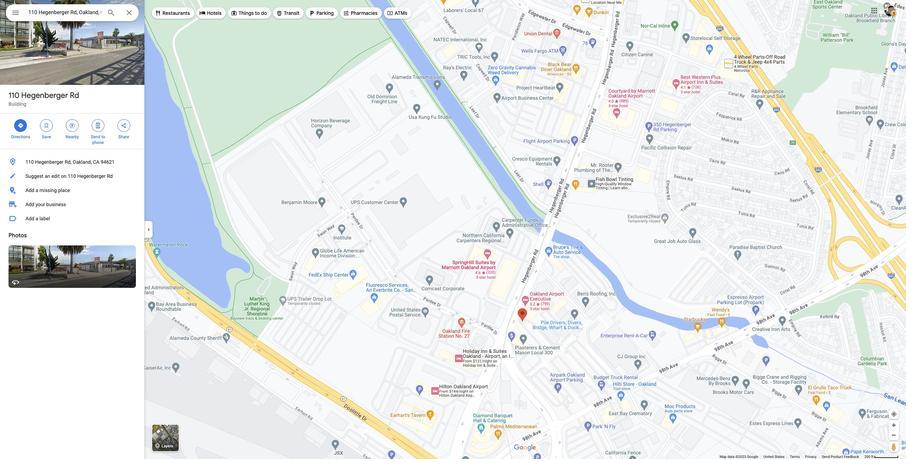 Task type: locate. For each thing, give the bounding box(es) containing it.
send up phone
[[91, 135, 100, 140]]

hegenberger down "ca"
[[77, 174, 106, 179]]

0 vertical spatial 110
[[9, 91, 19, 101]]

suggest an edit on 110 hegenberger rd
[[26, 174, 113, 179]]

hegenberger inside 110 hegenberger rd building
[[21, 91, 68, 101]]

privacy button
[[806, 455, 817, 460]]

feedback
[[845, 456, 860, 459]]

 button
[[6, 4, 26, 23]]

 restaurants
[[155, 9, 190, 17]]

footer
[[720, 455, 865, 460]]

footer containing map data ©2023 google
[[720, 455, 865, 460]]

1 vertical spatial add
[[26, 202, 34, 208]]

rd down 94621
[[107, 174, 113, 179]]

a for label
[[36, 216, 38, 222]]

110 hegenberger rd, oakland, ca 94621
[[26, 159, 115, 165]]

place
[[58, 188, 70, 193]]

1 vertical spatial to
[[101, 135, 105, 140]]

to
[[255, 10, 260, 16], [101, 135, 105, 140]]

hegenberger inside "button"
[[35, 159, 64, 165]]

restaurants
[[163, 10, 190, 16]]


[[387, 9, 394, 17]]

send to phone
[[91, 135, 105, 145]]

rd inside 110 hegenberger rd building
[[70, 91, 79, 101]]

a left label
[[36, 216, 38, 222]]

hegenberger up an
[[35, 159, 64, 165]]

things
[[239, 10, 254, 16]]

hegenberger for rd,
[[35, 159, 64, 165]]

1 horizontal spatial to
[[255, 10, 260, 16]]

to inside send to phone
[[101, 135, 105, 140]]

1 vertical spatial hegenberger
[[35, 159, 64, 165]]

send inside send to phone
[[91, 135, 100, 140]]

1 vertical spatial rd
[[107, 174, 113, 179]]

110 for rd,
[[26, 159, 34, 165]]


[[69, 122, 75, 130]]

110 inside 110 hegenberger rd, oakland, ca 94621 "button"
[[26, 159, 34, 165]]

actions for 110 hegenberger rd region
[[0, 114, 145, 149]]

0 vertical spatial add
[[26, 188, 34, 193]]

110 up the suggest on the left top of the page
[[26, 159, 34, 165]]

add left label
[[26, 216, 34, 222]]

add a missing place button
[[0, 184, 145, 198]]

layers
[[162, 445, 173, 449]]

 atms
[[387, 9, 408, 17]]

 things to do
[[231, 9, 267, 17]]

add for add a missing place
[[26, 188, 34, 193]]

0 vertical spatial hegenberger
[[21, 91, 68, 101]]

2 vertical spatial add
[[26, 216, 34, 222]]

110 inside 110 hegenberger rd building
[[9, 91, 19, 101]]

send inside button
[[823, 456, 831, 459]]

none field inside 110 hegenberger rd, oakland, ca 94621 field
[[28, 8, 101, 17]]

1 vertical spatial 110
[[26, 159, 34, 165]]

united states button
[[764, 455, 785, 460]]

terms button
[[791, 455, 801, 460]]

None field
[[28, 8, 101, 17]]

save
[[42, 135, 51, 140]]

1 vertical spatial a
[[36, 216, 38, 222]]


[[231, 9, 237, 17]]

a left missing
[[36, 188, 38, 193]]

0 vertical spatial a
[[36, 188, 38, 193]]

1 horizontal spatial rd
[[107, 174, 113, 179]]

1 a from the top
[[36, 188, 38, 193]]

2 vertical spatial 110
[[68, 174, 76, 179]]

add your business
[[26, 202, 66, 208]]

0 horizontal spatial send
[[91, 135, 100, 140]]

2 horizontal spatial 110
[[68, 174, 76, 179]]

0 vertical spatial to
[[255, 10, 260, 16]]

phone
[[92, 140, 104, 145]]

1 vertical spatial send
[[823, 456, 831, 459]]

hotels
[[207, 10, 222, 16]]

rd up 
[[70, 91, 79, 101]]

110 up building at the top left
[[9, 91, 19, 101]]

0 vertical spatial send
[[91, 135, 100, 140]]

to up phone
[[101, 135, 105, 140]]

on
[[61, 174, 66, 179]]

edit
[[51, 174, 60, 179]]

1 add from the top
[[26, 188, 34, 193]]

1 horizontal spatial 110
[[26, 159, 34, 165]]

map
[[720, 456, 727, 459]]

send
[[91, 135, 100, 140], [823, 456, 831, 459]]

2 add from the top
[[26, 202, 34, 208]]

add left your
[[26, 202, 34, 208]]

0 horizontal spatial 110
[[9, 91, 19, 101]]

0 horizontal spatial rd
[[70, 91, 79, 101]]

ca
[[93, 159, 100, 165]]

110 right on
[[68, 174, 76, 179]]

1 horizontal spatial send
[[823, 456, 831, 459]]

send product feedback button
[[823, 455, 860, 460]]

rd
[[70, 91, 79, 101], [107, 174, 113, 179]]

suggest
[[26, 174, 44, 179]]

add down the suggest on the left top of the page
[[26, 188, 34, 193]]

0 vertical spatial rd
[[70, 91, 79, 101]]

0 horizontal spatial to
[[101, 135, 105, 140]]

110 hegenberger rd, oakland, ca 94621 button
[[0, 155, 145, 169]]

parking
[[317, 10, 334, 16]]

your
[[36, 202, 45, 208]]

rd,
[[65, 159, 72, 165]]

collapse side panel image
[[145, 226, 153, 234]]

2 a from the top
[[36, 216, 38, 222]]

3 add from the top
[[26, 216, 34, 222]]

product
[[831, 456, 844, 459]]

atms
[[395, 10, 408, 16]]

terms
[[791, 456, 801, 459]]

hegenberger up building at the top left
[[21, 91, 68, 101]]

a
[[36, 188, 38, 193], [36, 216, 38, 222]]

to left do
[[255, 10, 260, 16]]

110
[[9, 91, 19, 101], [26, 159, 34, 165], [68, 174, 76, 179]]

send left product
[[823, 456, 831, 459]]

pharmacies
[[351, 10, 378, 16]]

add
[[26, 188, 34, 193], [26, 202, 34, 208], [26, 216, 34, 222]]

hegenberger
[[21, 91, 68, 101], [35, 159, 64, 165], [77, 174, 106, 179]]

2 vertical spatial hegenberger
[[77, 174, 106, 179]]

zoom in image
[[892, 423, 897, 429]]

footer inside 'google maps' element
[[720, 455, 865, 460]]



Task type: vqa. For each thing, say whether or not it's contained in the screenshot.
Cir,
no



Task type: describe. For each thing, give the bounding box(es) containing it.
200 ft button
[[865, 456, 899, 459]]

send for send to phone
[[91, 135, 100, 140]]

add a missing place
[[26, 188, 70, 193]]

to inside  things to do
[[255, 10, 260, 16]]

privacy
[[806, 456, 817, 459]]


[[17, 122, 24, 130]]

add your business link
[[0, 198, 145, 212]]

label
[[39, 216, 50, 222]]

missing
[[39, 188, 57, 193]]

zoom out image
[[892, 433, 897, 439]]

show street view coverage image
[[890, 442, 900, 453]]

200 ft
[[865, 456, 875, 459]]

add a label
[[26, 216, 50, 222]]

 hotels
[[199, 9, 222, 17]]

 search field
[[6, 4, 139, 23]]

transit
[[284, 10, 300, 16]]


[[43, 122, 50, 130]]

nearby
[[66, 135, 79, 140]]


[[199, 9, 206, 17]]

states
[[775, 456, 785, 459]]

110 inside suggest an edit on 110 hegenberger rd button
[[68, 174, 76, 179]]


[[276, 9, 283, 17]]

share
[[118, 135, 129, 140]]

show your location image
[[892, 412, 898, 418]]

 transit
[[276, 9, 300, 17]]

photos
[[9, 232, 27, 239]]

directions
[[11, 135, 30, 140]]

110 hegenberger rd building
[[9, 91, 79, 107]]


[[11, 8, 20, 18]]

send product feedback
[[823, 456, 860, 459]]

google maps element
[[0, 0, 907, 460]]

rd inside button
[[107, 174, 113, 179]]

google
[[748, 456, 759, 459]]


[[309, 9, 315, 17]]

data
[[728, 456, 735, 459]]

a for missing
[[36, 188, 38, 193]]

110 for rd
[[9, 91, 19, 101]]


[[95, 122, 101, 130]]

united
[[764, 456, 774, 459]]

building
[[9, 101, 26, 107]]

add for add a label
[[26, 216, 34, 222]]


[[343, 9, 350, 17]]

hegenberger inside button
[[77, 174, 106, 179]]

200
[[865, 456, 871, 459]]

oakland,
[[73, 159, 92, 165]]

add for add your business
[[26, 202, 34, 208]]

110 Hegenberger Rd, Oakland, CA 94621 field
[[6, 4, 139, 21]]

 pharmacies
[[343, 9, 378, 17]]

business
[[46, 202, 66, 208]]


[[155, 9, 161, 17]]

send for send product feedback
[[823, 456, 831, 459]]

 parking
[[309, 9, 334, 17]]

an
[[45, 174, 50, 179]]

94621
[[101, 159, 115, 165]]

110 hegenberger rd main content
[[0, 0, 145, 460]]

©2023
[[736, 456, 747, 459]]

hegenberger for rd
[[21, 91, 68, 101]]

map data ©2023 google
[[720, 456, 759, 459]]


[[121, 122, 127, 130]]

do
[[261, 10, 267, 16]]

add a label button
[[0, 212, 145, 226]]

ft
[[872, 456, 875, 459]]

suggest an edit on 110 hegenberger rd button
[[0, 169, 145, 184]]

united states
[[764, 456, 785, 459]]



